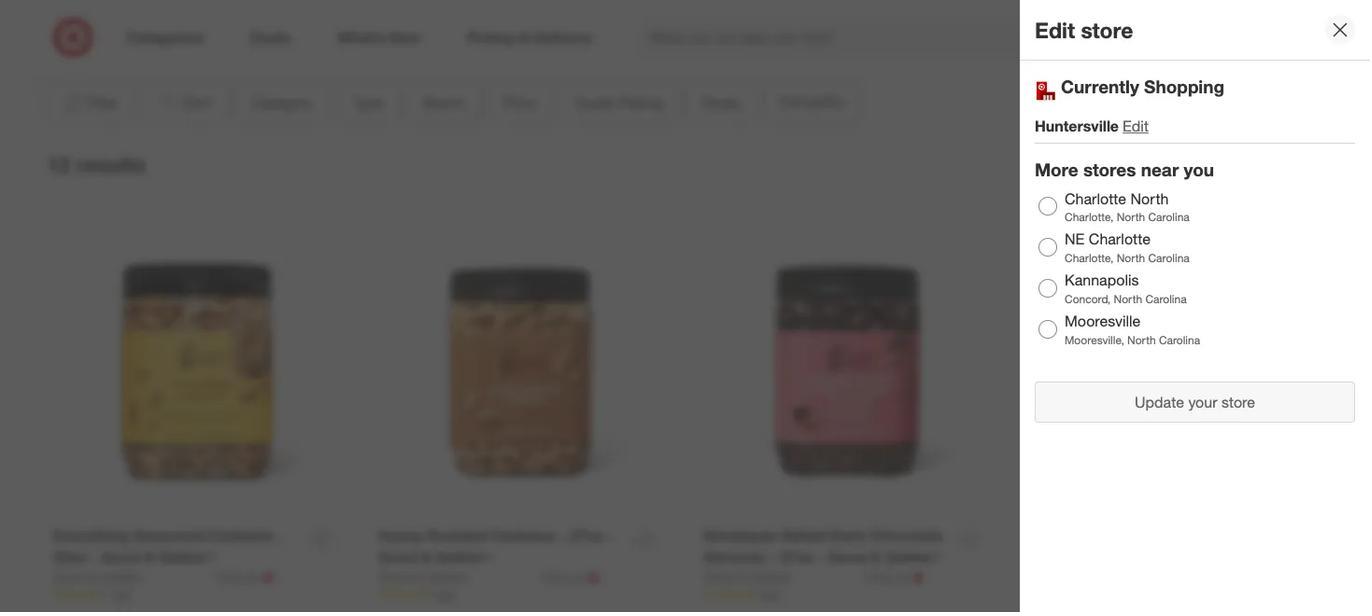 Task type: describe. For each thing, give the bounding box(es) containing it.
north down near
[[1131, 189, 1169, 208]]

good & gather for himalayan
[[704, 570, 792, 586]]

everything seasoned cashews - 30oz - good & gather™
[[53, 527, 283, 567]]

sort
[[183, 93, 211, 112]]

& inside everything seasoned cashews - 30oz - good & gather™
[[144, 548, 154, 567]]

at inside "ready within 2 hours at huntersville"
[[1188, 167, 1202, 186]]

good & gather link for seasoned
[[53, 569, 213, 587]]

good inside honey roasted cashews - 27oz - good & gather™
[[378, 548, 417, 567]]

gather for seasoned
[[102, 570, 142, 586]]

none radio inside edit store dialog
[[1039, 280, 1058, 299]]

currently
[[1061, 76, 1140, 97]]

485
[[436, 588, 455, 602]]

at for honey roasted cashews - 27oz - good & gather™
[[572, 570, 584, 586]]

623
[[762, 588, 780, 602]]

pickup button
[[1050, 146, 1173, 187]]

0 horizontal spatial store
[[1081, 16, 1134, 43]]

12 for 12 results
[[46, 151, 70, 177]]

huntersville button
[[1209, 166, 1293, 188]]

salted
[[782, 527, 827, 546]]

carolina inside charlotte north charlotte, north carolina
[[1149, 211, 1190, 225]]

mooresville,
[[1065, 334, 1125, 348]]

carolina inside ne charlotte charlotte, north carolina
[[1149, 252, 1190, 266]]

huntersville edit
[[1035, 117, 1149, 135]]

within
[[1235, 146, 1274, 165]]

pickup
[[1089, 157, 1137, 176]]

type
[[352, 93, 384, 112]]

himalayan
[[704, 527, 778, 546]]

update
[[1135, 394, 1185, 412]]

your
[[1189, 394, 1218, 412]]

only at ¬ for himalayan salted dark chocolate almonds - 37oz - good & gather™
[[867, 569, 925, 587]]

results
[[76, 151, 146, 177]]

mooresville
[[1065, 313, 1141, 331]]

guest rating
[[576, 93, 663, 112]]

at for everything seasoned cashews - 30oz - good & gather™
[[247, 570, 258, 586]]

type button
[[336, 82, 399, 123]]

you
[[1184, 159, 1215, 180]]

gather™ for seasoned
[[158, 548, 216, 567]]

north up ne charlotte charlotte, north carolina
[[1117, 211, 1146, 225]]

150 link
[[53, 587, 341, 604]]

12 for 12 items
[[657, 37, 673, 56]]

mooresville mooresville, north carolina
[[1065, 313, 1201, 348]]

everything seasoned cashews - 30oz - good & gather™ link
[[53, 526, 297, 569]]

currently shopping
[[1061, 76, 1225, 97]]

north inside kannapolis concord, north carolina
[[1114, 293, 1143, 307]]

only for honey roasted cashews - 27oz - good & gather™
[[542, 570, 569, 586]]

charlotte, for ne
[[1065, 252, 1114, 266]]

price
[[502, 93, 536, 112]]

What can we help you find? suggestions appear below search field
[[638, 17, 1103, 58]]

150
[[111, 588, 130, 602]]

30oz
[[53, 548, 87, 567]]

filter button
[[46, 82, 133, 123]]

charlotte inside charlotte north charlotte, north carolina
[[1065, 189, 1127, 208]]

deals button
[[686, 82, 756, 123]]

category button
[[235, 82, 328, 123]]

37oz
[[781, 548, 814, 567]]

ne
[[1065, 230, 1085, 249]]

gather™ inside himalayan salted dark chocolate almonds - 37oz - good & gather™
[[886, 548, 943, 567]]

1 horizontal spatial edit
[[1123, 117, 1149, 135]]

charlotte north charlotte, north carolina
[[1065, 189, 1190, 225]]

carolina inside mooresville mooresville, north carolina
[[1160, 334, 1201, 348]]

concord,
[[1065, 293, 1111, 307]]

roasted
[[428, 527, 487, 546]]

good & gather for everything
[[53, 570, 142, 586]]

gather™ for roasted
[[436, 548, 494, 567]]

¬ for himalayan salted dark chocolate almonds - 37oz - good & gather™
[[912, 569, 925, 587]]

485 link
[[378, 587, 666, 604]]

only for himalayan salted dark chocolate almonds - 37oz - good & gather™
[[867, 570, 894, 586]]

brand
[[423, 93, 463, 112]]

store inside button
[[1222, 394, 1256, 412]]

hours
[[1291, 146, 1328, 165]]

search
[[1090, 30, 1135, 48]]

chocolate
[[870, 527, 943, 546]]

¬ for everything seasoned cashews - 30oz - good & gather™
[[262, 569, 274, 587]]

brand button
[[407, 82, 479, 123]]

deals
[[702, 93, 740, 112]]

good inside himalayan salted dark chocolate almonds - 37oz - good & gather™
[[828, 548, 867, 567]]

guest rating button
[[560, 82, 679, 123]]



Task type: locate. For each thing, give the bounding box(es) containing it.
0 vertical spatial store
[[1081, 16, 1134, 43]]

unsalted raw mixed nuts - 30oz - good & gather™ image
[[1029, 228, 1318, 516], [1029, 228, 1318, 516]]

27oz
[[570, 527, 604, 546]]

at
[[1188, 167, 1202, 186], [247, 570, 258, 586], [572, 570, 584, 586], [898, 570, 909, 586]]

himalayan salted dark chocolate almonds - 37oz - good & gather™ image
[[704, 228, 991, 515], [704, 228, 991, 515]]

1 ¬ from the left
[[262, 569, 274, 587]]

north up mooresville mooresville, north carolina
[[1114, 293, 1143, 307]]

north
[[1131, 189, 1169, 208], [1117, 211, 1146, 225], [1117, 252, 1146, 266], [1114, 293, 1143, 307], [1128, 334, 1156, 348]]

rating
[[620, 93, 663, 112]]

2
[[1278, 146, 1286, 165]]

-
[[277, 527, 283, 546], [560, 527, 566, 546], [608, 527, 614, 546], [91, 548, 97, 567], [770, 548, 776, 567], [818, 548, 824, 567]]

2 horizontal spatial only
[[867, 570, 894, 586]]

north down mooresville
[[1128, 334, 1156, 348]]

cashews inside honey roasted cashews - 27oz - good & gather™
[[491, 527, 556, 546]]

himalayan salted dark chocolate almonds - 37oz - good & gather™ link
[[704, 526, 947, 569]]

0 vertical spatial charlotte,
[[1065, 211, 1114, 225]]

0 horizontal spatial gather
[[102, 570, 142, 586]]

cashews
[[208, 527, 273, 546], [491, 527, 556, 546]]

1 vertical spatial store
[[1222, 394, 1256, 412]]

at down ready
[[1188, 167, 1202, 186]]

1 horizontal spatial 12
[[657, 37, 673, 56]]

huntersville inside edit store dialog
[[1035, 117, 1119, 135]]

0 horizontal spatial good & gather
[[53, 570, 142, 586]]

price button
[[486, 82, 552, 123]]

cashews up 485 "link"
[[491, 527, 556, 546]]

only up 623 link
[[867, 570, 894, 586]]

shopping
[[1145, 76, 1225, 97]]

honey roasted cashews - 27oz - good & gather™ image
[[378, 228, 666, 515], [378, 228, 666, 515]]

0 horizontal spatial cashews
[[208, 527, 273, 546]]

fpo/apo
[[779, 93, 844, 112]]

2 only from the left
[[542, 570, 569, 586]]

gather for salted
[[752, 570, 792, 586]]

1 horizontal spatial huntersville
[[1209, 167, 1293, 186]]

1 vertical spatial charlotte,
[[1065, 252, 1114, 266]]

huntersville
[[1035, 117, 1119, 135], [1209, 167, 1293, 186]]

good
[[101, 548, 140, 567], [378, 548, 417, 567], [828, 548, 867, 567], [53, 570, 86, 586], [378, 570, 411, 586], [704, 570, 737, 586]]

edit button
[[1123, 116, 1149, 137]]

None radio
[[1039, 280, 1058, 299]]

edit down currently shopping
[[1123, 117, 1149, 135]]

north inside ne charlotte charlotte, north carolina
[[1117, 252, 1146, 266]]

gather up 150 on the left bottom
[[102, 570, 142, 586]]

huntersville inside "ready within 2 hours at huntersville"
[[1209, 167, 1293, 186]]

gather™ down seasoned
[[158, 548, 216, 567]]

3 only at ¬ from the left
[[867, 569, 925, 587]]

only
[[217, 570, 244, 586], [542, 570, 569, 586], [867, 570, 894, 586]]

good & gather link up 485
[[378, 569, 538, 587]]

good & gather
[[53, 570, 142, 586], [378, 570, 467, 586], [704, 570, 792, 586]]

almonds
[[704, 548, 766, 567]]

2 horizontal spatial good & gather link
[[704, 569, 864, 587]]

2 cashews from the left
[[491, 527, 556, 546]]

2 only at ¬ from the left
[[542, 569, 599, 587]]

2 horizontal spatial good & gather
[[704, 570, 792, 586]]

everything seasoned cashews - 30oz - good & gather™ image
[[53, 228, 341, 515], [53, 228, 341, 515]]

0 horizontal spatial good & gather link
[[53, 569, 213, 587]]

gather up 623
[[752, 570, 792, 586]]

carolina inside kannapolis concord, north carolina
[[1146, 293, 1187, 307]]

only at ¬
[[217, 569, 274, 587], [542, 569, 599, 587], [867, 569, 925, 587]]

0 vertical spatial 12
[[657, 37, 673, 56]]

good & gather link up 623
[[704, 569, 864, 587]]

good & gather link
[[53, 569, 213, 587], [378, 569, 538, 587], [704, 569, 864, 587]]

& inside himalayan salted dark chocolate almonds - 37oz - good & gather™
[[871, 548, 881, 567]]

0 vertical spatial edit
[[1035, 16, 1076, 43]]

edit store dialog
[[1020, 0, 1371, 613]]

update your store
[[1135, 394, 1256, 412]]

0 horizontal spatial 12
[[46, 151, 70, 177]]

1 horizontal spatial store
[[1222, 394, 1256, 412]]

2 gather from the left
[[427, 570, 467, 586]]

2 gather™ from the left
[[436, 548, 494, 567]]

2 charlotte, from the top
[[1065, 252, 1114, 266]]

1 vertical spatial charlotte
[[1089, 230, 1151, 249]]

gather™ down the 'chocolate'
[[886, 548, 943, 567]]

3 gather from the left
[[752, 570, 792, 586]]

12 left results at the left of page
[[46, 151, 70, 177]]

items
[[677, 37, 714, 56]]

0 horizontal spatial edit
[[1035, 16, 1076, 43]]

only at ¬ for everything seasoned cashews - 30oz - good & gather™
[[217, 569, 274, 587]]

0 horizontal spatial ¬
[[262, 569, 274, 587]]

623 link
[[704, 587, 991, 604]]

0 horizontal spatial huntersville
[[1035, 117, 1119, 135]]

good & gather up 485
[[378, 570, 467, 586]]

only up the 150 link
[[217, 570, 244, 586]]

at down 27oz
[[572, 570, 584, 586]]

1 gather from the left
[[102, 570, 142, 586]]

good & gather up 150 on the left bottom
[[53, 570, 142, 586]]

cashews right seasoned
[[208, 527, 273, 546]]

charlotte down charlotte north charlotte, north carolina
[[1089, 230, 1151, 249]]

charlotte
[[1065, 189, 1127, 208], [1089, 230, 1151, 249]]

edit store
[[1035, 16, 1134, 43]]

1 vertical spatial huntersville
[[1209, 167, 1293, 186]]

charlotte, inside ne charlotte charlotte, north carolina
[[1065, 252, 1114, 266]]

category
[[251, 93, 312, 112]]

gather
[[102, 570, 142, 586], [427, 570, 467, 586], [752, 570, 792, 586]]

0 vertical spatial huntersville
[[1035, 117, 1119, 135]]

gather™
[[158, 548, 216, 567], [436, 548, 494, 567], [886, 548, 943, 567]]

carolina
[[1149, 211, 1190, 225], [1149, 252, 1190, 266], [1146, 293, 1187, 307], [1160, 334, 1201, 348]]

update your store button
[[1035, 383, 1356, 424]]

more
[[1035, 159, 1079, 180]]

1 only from the left
[[217, 570, 244, 586]]

seasoned
[[133, 527, 204, 546]]

12 items
[[657, 37, 714, 56]]

3 good & gather from the left
[[704, 570, 792, 586]]

1 horizontal spatial ¬
[[587, 569, 599, 587]]

honey roasted cashews - 27oz - good & gather™ link
[[378, 526, 622, 569]]

1 horizontal spatial good & gather
[[378, 570, 467, 586]]

2 horizontal spatial gather
[[752, 570, 792, 586]]

3 gather™ from the left
[[886, 548, 943, 567]]

kannapolis concord, north carolina
[[1065, 271, 1187, 307]]

2 horizontal spatial gather™
[[886, 548, 943, 567]]

ne charlotte charlotte, north carolina
[[1065, 230, 1190, 266]]

good & gather for honey
[[378, 570, 467, 586]]

0 horizontal spatial only at ¬
[[217, 569, 274, 587]]

gather™ down roasted
[[436, 548, 494, 567]]

dark
[[832, 527, 866, 546]]

1 only at ¬ from the left
[[217, 569, 274, 587]]

gather up 485
[[427, 570, 467, 586]]

at down the 'chocolate'
[[898, 570, 909, 586]]

north up kannapolis concord, north carolina
[[1117, 252, 1146, 266]]

himalayan salted dark chocolate almonds - 37oz - good & gather™
[[704, 527, 943, 567]]

charlotte, up ne
[[1065, 211, 1114, 225]]

guest
[[576, 93, 616, 112]]

only up 485 "link"
[[542, 570, 569, 586]]

1 horizontal spatial gather
[[427, 570, 467, 586]]

2 good & gather from the left
[[378, 570, 467, 586]]

edit
[[1035, 16, 1076, 43], [1123, 117, 1149, 135]]

only at ¬ down 27oz
[[542, 569, 599, 587]]

honey roasted cashews - 27oz - good & gather™
[[378, 527, 614, 567]]

1 good & gather from the left
[[53, 570, 142, 586]]

at up the 150 link
[[247, 570, 258, 586]]

1 horizontal spatial good & gather link
[[378, 569, 538, 587]]

charlotte, inside charlotte north charlotte, north carolina
[[1065, 211, 1114, 225]]

only at ¬ down the 'chocolate'
[[867, 569, 925, 587]]

north inside mooresville mooresville, north carolina
[[1128, 334, 1156, 348]]

gather for roasted
[[427, 570, 467, 586]]

kannapolis
[[1065, 271, 1140, 290]]

huntersville down within
[[1209, 167, 1293, 186]]

3 ¬ from the left
[[912, 569, 925, 587]]

1 horizontal spatial only at ¬
[[542, 569, 599, 587]]

1 vertical spatial 12
[[46, 151, 70, 177]]

charlotte down stores
[[1065, 189, 1127, 208]]

ready
[[1188, 146, 1231, 165]]

sort button
[[141, 82, 227, 123]]

1 gather™ from the left
[[158, 548, 216, 567]]

0 horizontal spatial gather™
[[158, 548, 216, 567]]

only at ¬ down everything seasoned cashews - 30oz - good & gather™
[[217, 569, 274, 587]]

3 only from the left
[[867, 570, 894, 586]]

carolina up update your store
[[1160, 334, 1201, 348]]

1 cashews from the left
[[208, 527, 273, 546]]

1 horizontal spatial only
[[542, 570, 569, 586]]

good & gather link for salted
[[704, 569, 864, 587]]

at for himalayan salted dark chocolate almonds - 37oz - good & gather™
[[898, 570, 909, 586]]

edit left search
[[1035, 16, 1076, 43]]

charlotte, for charlotte
[[1065, 211, 1114, 225]]

carolina up mooresville mooresville, north carolina
[[1146, 293, 1187, 307]]

12 left items
[[657, 37, 673, 56]]

good & gather link up 150 on the left bottom
[[53, 569, 213, 587]]

carolina down near
[[1149, 211, 1190, 225]]

2 good & gather link from the left
[[378, 569, 538, 587]]

charlotte inside ne charlotte charlotte, north carolina
[[1089, 230, 1151, 249]]

good inside everything seasoned cashews - 30oz - good & gather™
[[101, 548, 140, 567]]

12
[[657, 37, 673, 56], [46, 151, 70, 177]]

more stores near you
[[1035, 159, 1215, 180]]

charlotte,
[[1065, 211, 1114, 225], [1065, 252, 1114, 266]]

& inside honey roasted cashews - 27oz - good & gather™
[[421, 548, 432, 567]]

3 good & gather link from the left
[[704, 569, 864, 587]]

gather™ inside honey roasted cashews - 27oz - good & gather™
[[436, 548, 494, 567]]

huntersville down the currently
[[1035, 117, 1119, 135]]

only at ¬ for honey roasted cashews - 27oz - good & gather™
[[542, 569, 599, 587]]

2 horizontal spatial ¬
[[912, 569, 925, 587]]

carolina up kannapolis concord, north carolina
[[1149, 252, 1190, 266]]

good & gather link for roasted
[[378, 569, 538, 587]]

charlotte, down ne
[[1065, 252, 1114, 266]]

good & gather down almonds
[[704, 570, 792, 586]]

cashews inside everything seasoned cashews - 30oz - good & gather™
[[208, 527, 273, 546]]

1 good & gather link from the left
[[53, 569, 213, 587]]

stores
[[1084, 159, 1137, 180]]

cashews for seasoned
[[208, 527, 273, 546]]

near
[[1142, 159, 1179, 180]]

0 horizontal spatial only
[[217, 570, 244, 586]]

1 horizontal spatial gather™
[[436, 548, 494, 567]]

1 horizontal spatial cashews
[[491, 527, 556, 546]]

2 ¬ from the left
[[587, 569, 599, 587]]

12 results
[[46, 151, 146, 177]]

store
[[1081, 16, 1134, 43], [1222, 394, 1256, 412]]

only for everything seasoned cashews - 30oz - good & gather™
[[217, 570, 244, 586]]

cashews for roasted
[[491, 527, 556, 546]]

gather™ inside everything seasoned cashews - 30oz - good & gather™
[[158, 548, 216, 567]]

1 vertical spatial edit
[[1123, 117, 1149, 135]]

everything
[[53, 527, 129, 546]]

&
[[144, 548, 154, 567], [421, 548, 432, 567], [871, 548, 881, 567], [90, 570, 98, 586], [415, 570, 423, 586], [740, 570, 748, 586]]

¬
[[262, 569, 274, 587], [587, 569, 599, 587], [912, 569, 925, 587]]

1 charlotte, from the top
[[1065, 211, 1114, 225]]

search button
[[1090, 17, 1135, 62]]

ready within 2 hours at huntersville
[[1188, 146, 1328, 186]]

store right your
[[1222, 394, 1256, 412]]

0 vertical spatial charlotte
[[1065, 189, 1127, 208]]

fpo/apo button
[[763, 82, 860, 123]]

None radio
[[1039, 198, 1058, 216], [1039, 239, 1058, 257], [1039, 321, 1058, 340], [1039, 198, 1058, 216], [1039, 239, 1058, 257], [1039, 321, 1058, 340]]

store up the currently
[[1081, 16, 1134, 43]]

honey
[[378, 527, 423, 546]]

2 horizontal spatial only at ¬
[[867, 569, 925, 587]]

¬ for honey roasted cashews - 27oz - good & gather™
[[587, 569, 599, 587]]

filter
[[86, 93, 119, 112]]



Task type: vqa. For each thing, say whether or not it's contained in the screenshot.
6 associated with 6 star ratings
no



